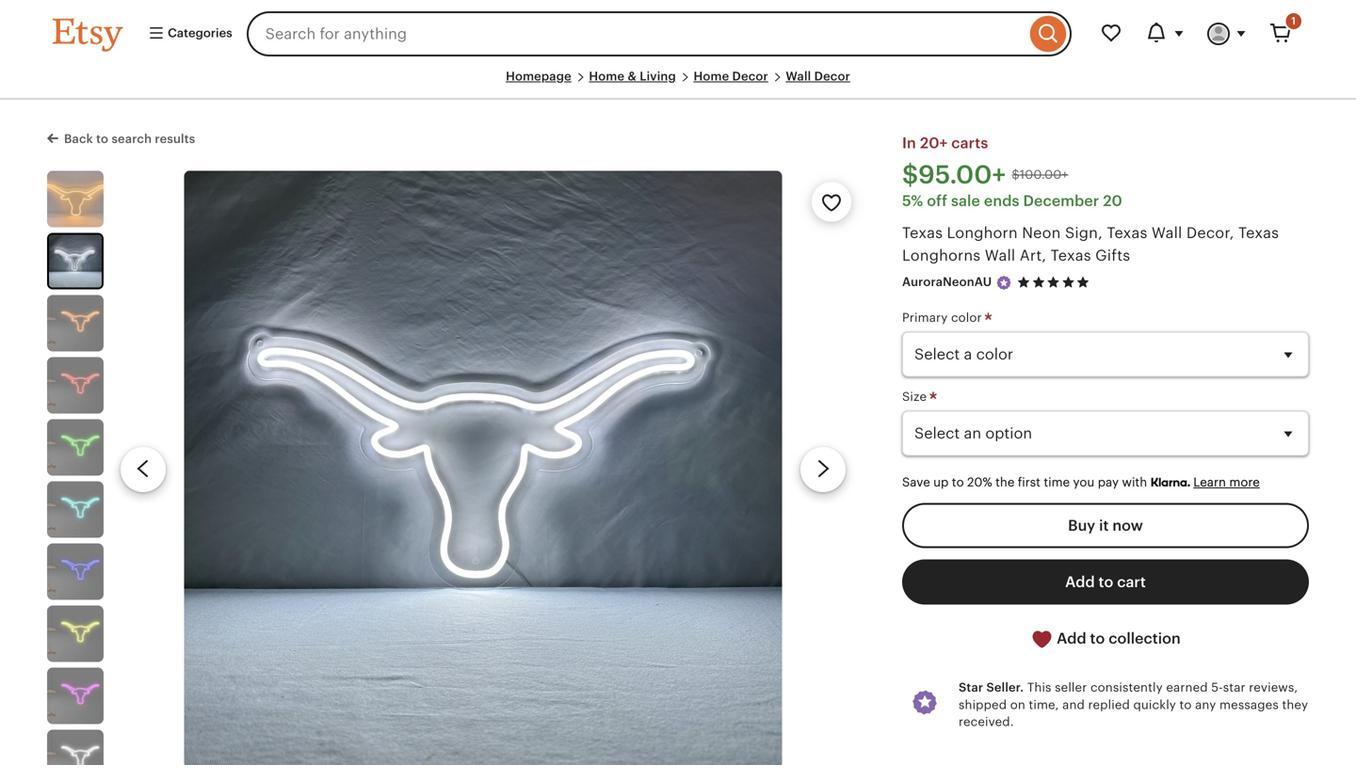 Task type: locate. For each thing, give the bounding box(es) containing it.
$95.00+ $100.00+
[[902, 161, 1068, 189]]

menu bar
[[53, 68, 1303, 100]]

0 horizontal spatial decor
[[732, 69, 768, 83]]

home left &
[[589, 69, 625, 83]]

texas longhorn neon sign texas wall decor texas longhorns image 6 image
[[47, 481, 104, 538]]

and
[[1062, 698, 1085, 712]]

home decor
[[694, 69, 768, 83]]

seller.
[[986, 681, 1024, 695]]

off
[[927, 192, 947, 209]]

texas longhorn neon sign texas wall decor texas longhorns image 2 image
[[184, 171, 782, 766], [49, 235, 102, 287]]

buy it now
[[1068, 517, 1143, 534]]

texas longhorn neon sign texas wall decor texas longhorns image 1 image
[[47, 171, 104, 227]]

auroraneonau
[[902, 275, 992, 289]]

1 horizontal spatial wall
[[985, 247, 1015, 264]]

2 home from the left
[[694, 69, 729, 83]]

texas down the sign,
[[1051, 247, 1091, 264]]

none search field inside categories banner
[[246, 11, 1072, 57]]

2 decor from the left
[[814, 69, 850, 83]]

2 horizontal spatial wall
[[1152, 224, 1182, 241]]

sign,
[[1065, 224, 1103, 241]]

pay
[[1098, 476, 1119, 490]]

add for add to cart
[[1065, 574, 1095, 591]]

1 horizontal spatial decor
[[814, 69, 850, 83]]

they
[[1282, 698, 1308, 712]]

wall left the decor,
[[1152, 224, 1182, 241]]

to left collection
[[1090, 630, 1105, 647]]

to right back on the top left of the page
[[96, 132, 108, 146]]

wall decor link
[[786, 69, 850, 83]]

wall right home decor
[[786, 69, 811, 83]]

&
[[628, 69, 637, 83]]

first
[[1018, 476, 1040, 490]]

save up to 20% the first time you pay with klarna. learn more
[[902, 476, 1260, 490]]

decor
[[732, 69, 768, 83], [814, 69, 850, 83]]

add to cart button
[[902, 560, 1309, 605]]

1 vertical spatial add
[[1057, 630, 1086, 647]]

to inside this seller consistently earned 5-star reviews, shipped on time, and replied quickly to any messages they received.
[[1179, 698, 1192, 712]]

menu bar containing homepage
[[53, 68, 1303, 100]]

to for add to collection
[[1090, 630, 1105, 647]]

cart
[[1117, 574, 1146, 591]]

color
[[951, 311, 982, 325]]

texas longhorn neon sign texas wall decor texas longhorns image 7 image
[[47, 544, 104, 600]]

home
[[589, 69, 625, 83], [694, 69, 729, 83]]

2 vertical spatial wall
[[985, 247, 1015, 264]]

home decor link
[[694, 69, 768, 83]]

primary
[[902, 311, 948, 325]]

to
[[96, 132, 108, 146], [952, 476, 964, 490], [1099, 574, 1113, 591], [1090, 630, 1105, 647], [1179, 698, 1192, 712]]

shipped
[[959, 698, 1007, 712]]

texas right the decor,
[[1238, 224, 1279, 241]]

size
[[902, 390, 930, 404]]

klarna.
[[1150, 476, 1190, 490]]

home & living link
[[589, 69, 676, 83]]

5-
[[1211, 681, 1223, 695]]

texas
[[902, 224, 943, 241], [1107, 224, 1147, 241], [1238, 224, 1279, 241], [1051, 247, 1091, 264]]

time,
[[1029, 698, 1059, 712]]

add up seller
[[1057, 630, 1086, 647]]

wall
[[786, 69, 811, 83], [1152, 224, 1182, 241], [985, 247, 1015, 264]]

add to cart
[[1065, 574, 1146, 591]]

wall decor
[[786, 69, 850, 83]]

1 horizontal spatial home
[[694, 69, 729, 83]]

1 vertical spatial wall
[[1152, 224, 1182, 241]]

primary color
[[902, 311, 985, 325]]

buy
[[1068, 517, 1095, 534]]

back to search results
[[64, 132, 195, 146]]

0 horizontal spatial home
[[589, 69, 625, 83]]

to down earned
[[1179, 698, 1192, 712]]

categories
[[165, 26, 232, 40]]

ends
[[984, 192, 1019, 209]]

this seller consistently earned 5-star reviews, shipped on time, and replied quickly to any messages they received.
[[959, 681, 1308, 729]]

learn more button
[[1193, 476, 1260, 490]]

add left the cart
[[1065, 574, 1095, 591]]

0 horizontal spatial texas longhorn neon sign texas wall decor texas longhorns image 2 image
[[49, 235, 102, 287]]

0 horizontal spatial wall
[[786, 69, 811, 83]]

0 vertical spatial add
[[1065, 574, 1095, 591]]

to for add to cart
[[1099, 574, 1113, 591]]

star_seller image
[[996, 274, 1013, 291]]

star
[[959, 681, 983, 695]]

1
[[1291, 15, 1296, 27]]

1 home from the left
[[589, 69, 625, 83]]

add
[[1065, 574, 1095, 591], [1057, 630, 1086, 647]]

to left the cart
[[1099, 574, 1113, 591]]

to right up in the right bottom of the page
[[952, 476, 964, 490]]

20%
[[967, 476, 992, 490]]

sale
[[951, 192, 980, 209]]

wall up star_seller icon
[[985, 247, 1015, 264]]

1 decor from the left
[[732, 69, 768, 83]]

texas up longhorns
[[902, 224, 943, 241]]

buy it now button
[[902, 503, 1309, 548]]

None search field
[[246, 11, 1072, 57]]

home right living
[[694, 69, 729, 83]]

add to collection
[[1053, 630, 1181, 647]]

results
[[155, 132, 195, 146]]

replied
[[1088, 698, 1130, 712]]

texas longhorn neon sign texas wall decor texas longhorns image 4 image
[[47, 357, 104, 414]]

homepage
[[506, 69, 571, 83]]



Task type: describe. For each thing, give the bounding box(es) containing it.
the
[[995, 476, 1015, 490]]

this
[[1027, 681, 1051, 695]]

20
[[1103, 192, 1122, 209]]

up
[[933, 476, 949, 490]]

longhorn
[[947, 224, 1018, 241]]

home & living
[[589, 69, 676, 83]]

collection
[[1109, 630, 1181, 647]]

now
[[1112, 517, 1143, 534]]

categories button
[[134, 17, 241, 51]]

any
[[1195, 698, 1216, 712]]

homepage link
[[506, 69, 571, 83]]

messages
[[1220, 698, 1279, 712]]

1 link
[[1258, 11, 1303, 57]]

neon
[[1022, 224, 1061, 241]]

on
[[1010, 698, 1025, 712]]

more
[[1229, 476, 1260, 490]]

living
[[640, 69, 676, 83]]

seller
[[1055, 681, 1087, 695]]

search
[[112, 132, 152, 146]]

texas up gifts
[[1107, 224, 1147, 241]]

add for add to collection
[[1057, 630, 1086, 647]]

longhorns
[[902, 247, 981, 264]]

you
[[1073, 476, 1095, 490]]

quickly
[[1133, 698, 1176, 712]]

texas longhorn neon sign texas wall decor texas longhorns image 3 image
[[47, 295, 104, 352]]

it
[[1099, 517, 1109, 534]]

texas longhorn neon sign texas wall decor texas longhorns image 9 image
[[47, 668, 104, 724]]

texas longhorn neon sign texas wall decor texas longhorns image 5 image
[[47, 419, 104, 476]]

save
[[902, 476, 930, 490]]

5% off sale ends december 20
[[902, 192, 1122, 209]]

back to search results link
[[47, 128, 195, 148]]

texas longhorn neon sign texas wall decor texas longhorns image 10 image
[[47, 730, 104, 766]]

home for home & living
[[589, 69, 625, 83]]

reviews,
[[1249, 681, 1298, 695]]

categories banner
[[19, 0, 1337, 68]]

received.
[[959, 715, 1014, 729]]

carts
[[951, 135, 988, 152]]

star
[[1223, 681, 1246, 695]]

5%
[[902, 192, 923, 209]]

home for home decor
[[694, 69, 729, 83]]

to for back to search results
[[96, 132, 108, 146]]

star seller.
[[959, 681, 1024, 695]]

0 vertical spatial wall
[[786, 69, 811, 83]]

december
[[1023, 192, 1099, 209]]

in 20+ carts
[[902, 135, 988, 152]]

texas longhorn neon sign texas wall decor texas longhorns image 8 image
[[47, 606, 104, 662]]

decor,
[[1186, 224, 1234, 241]]

20+
[[920, 135, 948, 152]]

add to collection button
[[902, 616, 1309, 663]]

time
[[1044, 476, 1070, 490]]

decor for wall decor
[[814, 69, 850, 83]]

$100.00+
[[1012, 168, 1068, 182]]

consistently
[[1090, 681, 1163, 695]]

texas longhorn neon sign, texas wall decor, texas longhorns wall art, texas gifts
[[902, 224, 1279, 264]]

to inside 'save up to 20% the first time you pay with klarna. learn more'
[[952, 476, 964, 490]]

decor for home decor
[[732, 69, 768, 83]]

in
[[902, 135, 916, 152]]

earned
[[1166, 681, 1208, 695]]

auroraneonau link
[[902, 275, 992, 289]]

$95.00+
[[902, 161, 1006, 189]]

1 horizontal spatial texas longhorn neon sign texas wall decor texas longhorns image 2 image
[[184, 171, 782, 766]]

with
[[1122, 476, 1147, 490]]

back
[[64, 132, 93, 146]]

Search for anything text field
[[246, 11, 1026, 57]]

gifts
[[1095, 247, 1130, 264]]

learn
[[1193, 476, 1226, 490]]

art,
[[1020, 247, 1046, 264]]



Task type: vqa. For each thing, say whether or not it's contained in the screenshot.
VELVET SOCKS GOLDEN YELLOW SOFT COZY HANDMADE WOMEN'S BOOT SOCKS GIFT FOR GIRL image
no



